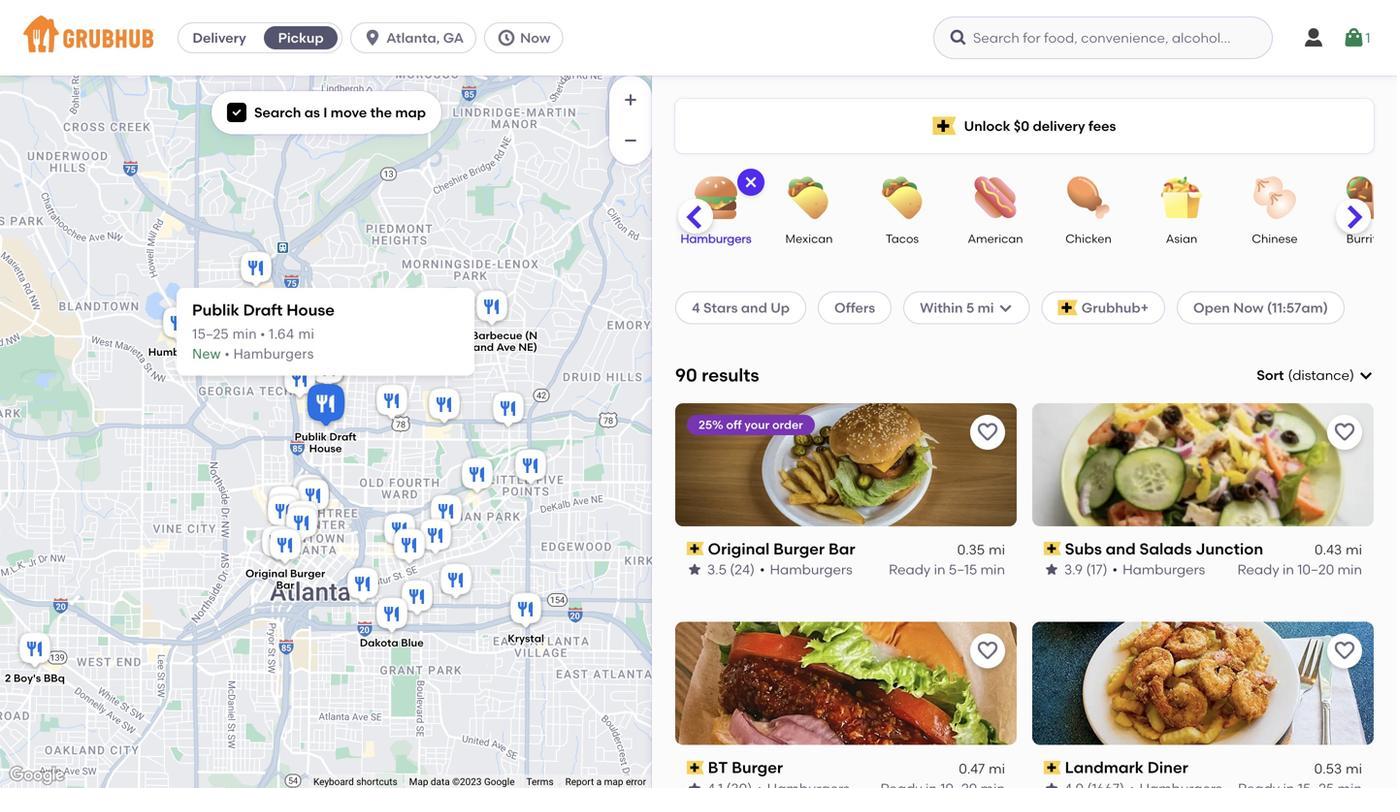 Task type: locate. For each thing, give the bounding box(es) containing it.
humble
[[148, 346, 189, 359]]

house inside publik draft house
[[309, 443, 342, 456]]

0.43 mi
[[1315, 542, 1362, 559]]

house down publik draft house image
[[309, 443, 342, 456]]

0 horizontal spatial ready
[[889, 562, 931, 578]]

• right (24)
[[760, 562, 765, 578]]

1 horizontal spatial and
[[1106, 540, 1136, 559]]

in
[[934, 562, 946, 578], [1283, 562, 1294, 578]]

0 vertical spatial house
[[286, 301, 335, 320]]

1 horizontal spatial in
[[1283, 562, 1294, 578]]

1 in from the left
[[934, 562, 946, 578]]

original down subs and salads junction icon
[[245, 568, 288, 581]]

0 horizontal spatial draft
[[243, 301, 283, 320]]

dba
[[446, 329, 469, 343]]

• hamburgers down subs and salads junction
[[1113, 562, 1205, 578]]

min down 0.35 mi
[[981, 562, 1005, 578]]

1 horizontal spatial draft
[[329, 431, 357, 444]]

krystal dakota blue
[[360, 633, 544, 650]]

0 horizontal spatial now
[[520, 30, 551, 46]]

map right the
[[395, 104, 426, 121]]

and up '(17)'
[[1106, 540, 1136, 559]]

1 horizontal spatial subscription pass image
[[1044, 542, 1061, 556]]

terms
[[526, 777, 554, 788]]

mi
[[978, 300, 994, 316], [298, 328, 314, 342], [989, 542, 1005, 559], [1346, 542, 1362, 559], [989, 761, 1005, 778], [1346, 761, 1362, 778]]

fees
[[1089, 118, 1116, 134]]

0 vertical spatial map
[[395, 104, 426, 121]]

map right the a
[[604, 777, 623, 788]]

0 vertical spatial original burger bar
[[708, 540, 855, 559]]

star icon image for bt burger
[[687, 782, 703, 789]]

map data ©2023 google
[[409, 777, 515, 788]]

ready left 5–15
[[889, 562, 931, 578]]

1 vertical spatial bar
[[276, 579, 295, 593]]

0 vertical spatial draft
[[243, 301, 283, 320]]

svg image up unlock
[[949, 28, 968, 48]]

shortcuts
[[356, 777, 397, 788]]

off
[[726, 418, 742, 432]]

publik inside publik draft house 15–25 min • 1.64 mi new • hamburgers
[[192, 301, 239, 320]]

1 horizontal spatial publik
[[295, 431, 327, 444]]

2 ready from the left
[[1238, 562, 1280, 578]]

none field containing sort
[[1257, 366, 1374, 386]]

new
[[192, 348, 221, 361]]

hamburgers right (24)
[[770, 562, 853, 578]]

the
[[370, 104, 392, 121]]

(24)
[[730, 562, 755, 578]]

star icon image for subs and salads junction
[[1044, 562, 1060, 578]]

(11:57am)
[[1267, 300, 1328, 316]]

publik draft house image
[[303, 381, 349, 432]]

hamburgers down 1.64
[[233, 348, 314, 361]]

svg image left atlanta,
[[363, 28, 382, 48]]

distance
[[1293, 367, 1350, 384]]

)
[[1350, 367, 1355, 384]]

ihop image
[[373, 382, 411, 425]]

0.43
[[1315, 542, 1342, 559]]

None field
[[1257, 366, 1374, 386]]

1 vertical spatial house
[[309, 443, 342, 456]]

bt burger image
[[282, 504, 321, 547]]

mexican image
[[775, 177, 843, 219]]

order
[[772, 418, 803, 432]]

subscription pass image left "subs"
[[1044, 542, 1061, 556]]

svg image
[[363, 28, 382, 48], [949, 28, 968, 48], [998, 300, 1014, 316]]

mi for original burger bar
[[989, 542, 1005, 559]]

0.53 mi
[[1314, 761, 1362, 778]]

mi right 1.64
[[298, 328, 314, 342]]

mi right 0.35
[[989, 542, 1005, 559]]

•
[[260, 328, 265, 342], [225, 348, 229, 361], [760, 562, 765, 578], [1113, 562, 1118, 578]]

burritos image
[[1334, 177, 1397, 219]]

now right ga on the left of the page
[[520, 30, 551, 46]]

$0
[[1014, 118, 1030, 134]]

up
[[771, 300, 790, 316]]

0 vertical spatial grubhub plus flag logo image
[[933, 117, 956, 135]]

search
[[254, 104, 301, 121]]

krystal
[[508, 633, 544, 646]]

grubhub plus flag logo image
[[933, 117, 956, 135], [1058, 300, 1078, 316]]

10–20
[[1298, 562, 1334, 578]]

delivery
[[193, 30, 246, 46]]

(atlanta)
[[247, 302, 294, 315]]

1 vertical spatial draft
[[329, 431, 357, 444]]

dba barbecue (n highland ave ne) image
[[473, 288, 511, 330]]

and left up
[[741, 300, 767, 316]]

1 vertical spatial and
[[1106, 540, 1136, 559]]

chinese
[[1252, 232, 1298, 246]]

5
[[966, 300, 974, 316]]

1 horizontal spatial now
[[1233, 300, 1264, 316]]

within 5 mi
[[920, 300, 994, 316]]

original burger bar up (24)
[[708, 540, 855, 559]]

atlanta,
[[386, 30, 440, 46]]

pie
[[192, 346, 208, 359]]

0 horizontal spatial in
[[934, 562, 946, 578]]

original
[[708, 540, 770, 559], [245, 568, 288, 581]]

subs and salads junction image
[[258, 523, 297, 566]]

dakota blue image
[[373, 595, 411, 638]]

star icon image
[[687, 562, 703, 578], [1044, 562, 1060, 578], [687, 782, 703, 789], [1044, 782, 1060, 789]]

grubhub plus flag logo image for unlock $0 delivery fees
[[933, 117, 956, 135]]

unlock $0 delivery fees
[[964, 118, 1116, 134]]

publik up "15–25"
[[192, 301, 239, 320]]

bar inside map region
[[276, 579, 295, 593]]

1 horizontal spatial grubhub plus flag logo image
[[1058, 300, 1078, 316]]

1 horizontal spatial subscription pass image
[[1044, 762, 1061, 775]]

taco mac image
[[312, 332, 351, 375]]

bar down original burger bar logo
[[829, 540, 855, 559]]

wing house image
[[398, 578, 437, 621]]

subs and salads junction
[[1065, 540, 1264, 559]]

1 vertical spatial subscription pass image
[[1044, 762, 1061, 775]]

save this restaurant image
[[976, 421, 999, 444], [1333, 421, 1357, 444], [1333, 640, 1357, 663]]

original burger bar down subs and salads junction icon
[[245, 568, 325, 593]]

publik draft house 15–25 min • 1.64 mi new • hamburgers
[[192, 301, 335, 361]]

stk steakhouse - atlanta image
[[320, 311, 359, 354]]

2 horizontal spatial min
[[1338, 562, 1362, 578]]

draft inside publik draft house
[[329, 431, 357, 444]]

google
[[484, 777, 515, 788]]

1 horizontal spatial bar
[[829, 540, 855, 559]]

now right open
[[1233, 300, 1264, 316]]

0 horizontal spatial original
[[245, 568, 288, 581]]

sort ( distance )
[[1257, 367, 1355, 384]]

save this restaurant button
[[970, 415, 1005, 450], [1327, 415, 1362, 450], [970, 634, 1005, 669], [1327, 634, 1362, 669]]

0 horizontal spatial min
[[232, 328, 257, 342]]

original up (24)
[[708, 540, 770, 559]]

house for publik draft house 15–25 min • 1.64 mi new • hamburgers
[[286, 301, 335, 320]]

burger inside bgr the burger joint (atlanta)
[[262, 290, 297, 304]]

bar down original burger bar icon
[[276, 579, 295, 593]]

• hamburgers right (24)
[[760, 562, 853, 578]]

just around the corner image
[[264, 492, 303, 535]]

mi right 0.53
[[1346, 761, 1362, 778]]

1 vertical spatial grubhub plus flag logo image
[[1058, 300, 1078, 316]]

subscription pass image
[[687, 542, 704, 556], [1044, 762, 1061, 775]]

svg image inside 1 button
[[1342, 26, 1366, 49]]

3.5
[[707, 562, 727, 578]]

0 horizontal spatial grubhub plus flag logo image
[[933, 117, 956, 135]]

in left '10–20'
[[1283, 562, 1294, 578]]

0 horizontal spatial original burger bar
[[245, 568, 325, 593]]

save this restaurant button for landmark diner
[[1327, 634, 1362, 669]]

2
[[5, 672, 11, 685]]

0 vertical spatial subscription pass image
[[1044, 542, 1061, 556]]

1 horizontal spatial • hamburgers
[[1113, 562, 1205, 578]]

humble pie image
[[159, 304, 198, 347]]

sweet auburn bbq image
[[489, 390, 528, 432]]

mi right 0.43
[[1346, 542, 1362, 559]]

0.47
[[959, 761, 985, 778]]

0 horizontal spatial • hamburgers
[[760, 562, 853, 578]]

draft for publik draft house 15–25 min • 1.64 mi new • hamburgers
[[243, 301, 283, 320]]

1 • hamburgers from the left
[[760, 562, 853, 578]]

ready
[[889, 562, 931, 578], [1238, 562, 1280, 578]]

tacos image
[[868, 177, 936, 219]]

boy's
[[14, 672, 41, 685]]

main navigation navigation
[[0, 0, 1397, 76]]

save this restaurant image
[[976, 640, 999, 663]]

1 horizontal spatial svg image
[[949, 28, 968, 48]]

• hamburgers for bar
[[760, 562, 853, 578]]

1 horizontal spatial map
[[604, 777, 623, 788]]

keyboard
[[313, 777, 354, 788]]

1 horizontal spatial min
[[981, 562, 1005, 578]]

landmark diner image
[[283, 498, 322, 541]]

a
[[596, 777, 602, 788]]

1 vertical spatial original burger bar
[[245, 568, 325, 593]]

draft up 1.64
[[243, 301, 283, 320]]

ne)
[[519, 341, 537, 354]]

draft inside publik draft house 15–25 min • 1.64 mi new • hamburgers
[[243, 301, 283, 320]]

ready for subs and salads junction
[[1238, 562, 1280, 578]]

map region
[[0, 13, 879, 789]]

1 ready from the left
[[889, 562, 931, 578]]

original burger bar image
[[266, 526, 305, 569]]

house
[[286, 301, 335, 320], [309, 443, 342, 456]]

1
[[1366, 29, 1371, 46]]

xi'an gourmet house image
[[285, 331, 324, 374]]

draft up hooters image
[[329, 431, 357, 444]]

2 in from the left
[[1283, 562, 1294, 578]]

svg image
[[1302, 26, 1325, 49], [1342, 26, 1366, 49], [497, 28, 516, 48], [231, 107, 243, 119], [743, 175, 759, 190], [1358, 368, 1374, 383]]

ready down checkout
[[1238, 562, 1280, 578]]

0 horizontal spatial bar
[[276, 579, 295, 593]]

2 • hamburgers from the left
[[1113, 562, 1205, 578]]

25%
[[699, 418, 724, 432]]

hamburgers
[[681, 232, 752, 246], [233, 348, 314, 361], [770, 562, 853, 578], [1123, 562, 1205, 578]]

house inside publik draft house 15–25 min • 1.64 mi new • hamburgers
[[286, 301, 335, 320]]

1 vertical spatial subscription pass image
[[687, 762, 704, 775]]

1 horizontal spatial ready
[[1238, 562, 1280, 578]]

svg image right 5
[[998, 300, 1014, 316]]

25% off your order
[[699, 418, 803, 432]]

original burger bar logo image
[[675, 403, 1017, 527]]

grubhub plus flag logo image left grubhub+
[[1058, 300, 1078, 316]]

1 vertical spatial publik
[[295, 431, 327, 444]]

proceed
[[1160, 531, 1216, 548]]

hamburgers image
[[682, 177, 750, 219]]

1 horizontal spatial original
[[708, 540, 770, 559]]

as
[[304, 104, 320, 121]]

mi for landmark diner
[[1346, 761, 1362, 778]]

0 horizontal spatial map
[[395, 104, 426, 121]]

keyboard shortcuts
[[313, 777, 397, 788]]

publik up dairy queen icon
[[295, 431, 327, 444]]

0 vertical spatial and
[[741, 300, 767, 316]]

0 horizontal spatial svg image
[[363, 28, 382, 48]]

five guys image
[[309, 350, 347, 392]]

• hamburgers
[[760, 562, 853, 578], [1113, 562, 1205, 578]]

envegan (reynoldstown) image
[[437, 561, 475, 604]]

0 vertical spatial publik
[[192, 301, 239, 320]]

in left 5–15
[[934, 562, 946, 578]]

1 vertical spatial original
[[245, 568, 288, 581]]

publik inside publik draft house
[[295, 431, 327, 444]]

min down joint
[[232, 328, 257, 342]]

min down the 0.43 mi at the right of the page
[[1338, 562, 1362, 578]]

bgr the burger joint (atlanta) image
[[237, 249, 276, 292]]

(n
[[525, 329, 538, 343]]

0 vertical spatial now
[[520, 30, 551, 46]]

0 vertical spatial subscription pass image
[[687, 542, 704, 556]]

burger right the
[[262, 290, 297, 304]]

in for original burger bar
[[934, 562, 946, 578]]

now button
[[484, 22, 571, 53]]

subscription pass image
[[1044, 542, 1061, 556], [687, 762, 704, 775]]

grubhub plus flag logo image left unlock
[[933, 117, 956, 135]]

subscription pass image left bt
[[687, 762, 704, 775]]

mi for subs and salads junction
[[1346, 542, 1362, 559]]

original burger bar inside map region
[[245, 568, 325, 593]]

0 vertical spatial bar
[[829, 540, 855, 559]]

0 horizontal spatial subscription pass image
[[687, 542, 704, 556]]

plus icon image
[[621, 90, 640, 110]]

mi right '0.47'
[[989, 761, 1005, 778]]

save this restaurant image for subs and salads junction
[[1333, 421, 1357, 444]]

bbq
[[44, 672, 65, 685]]

within
[[920, 300, 963, 316]]

0 horizontal spatial subscription pass image
[[687, 762, 704, 775]]

minus icon image
[[621, 131, 640, 150]]

farm burger image
[[343, 565, 382, 608]]

save this restaurant button for bt burger
[[970, 634, 1005, 669]]

0.35
[[957, 542, 985, 559]]

house up 1.64
[[286, 301, 335, 320]]

ave
[[496, 341, 516, 354]]

bar
[[829, 540, 855, 559], [276, 579, 295, 593]]

mi inside publik draft house 15–25 min • 1.64 mi new • hamburgers
[[298, 328, 314, 342]]

4 stars and up
[[692, 300, 790, 316]]

1 button
[[1342, 20, 1371, 55]]

1 vertical spatial now
[[1233, 300, 1264, 316]]

now
[[520, 30, 551, 46], [1233, 300, 1264, 316]]

0 horizontal spatial publik
[[192, 301, 239, 320]]

hamburgers down subs and salads junction
[[1123, 562, 1205, 578]]

map
[[395, 104, 426, 121], [604, 777, 623, 788]]



Task type: vqa. For each thing, say whether or not it's contained in the screenshot.
Soup
no



Task type: describe. For each thing, give the bounding box(es) containing it.
0.35 mi
[[957, 542, 1005, 559]]

asian image
[[1148, 177, 1216, 219]]

min for subs and salads junction
[[1338, 562, 1362, 578]]

burger down original burger bar logo
[[773, 540, 825, 559]]

american image
[[962, 177, 1030, 219]]

error
[[626, 777, 646, 788]]

bt burger
[[708, 759, 783, 778]]

in for subs and salads junction
[[1283, 562, 1294, 578]]

rina o4w image
[[425, 386, 464, 428]]

sort
[[1257, 367, 1284, 384]]

chinese image
[[1241, 177, 1309, 219]]

hamburgers down hamburgers image
[[681, 232, 752, 246]]

15–25
[[192, 328, 229, 342]]

report a map error link
[[565, 777, 646, 788]]

landmark diner logo image
[[1032, 623, 1374, 746]]

margaritaville (atlanta) image
[[265, 484, 304, 526]]

svg image inside now button
[[497, 28, 516, 48]]

proceed to checkout button
[[1101, 522, 1361, 557]]

hootie's burger bar image
[[294, 477, 333, 520]]

the
[[240, 290, 259, 304]]

star icon image for landmark diner
[[1044, 782, 1060, 789]]

joint
[[217, 302, 244, 315]]

Search for food, convenience, alcohol... search field
[[933, 16, 1273, 59]]

3.9 (17)
[[1064, 562, 1108, 578]]

1.64
[[269, 328, 294, 342]]

• right new
[[225, 348, 229, 361]]

90
[[675, 365, 697, 386]]

• left 1.64
[[260, 328, 265, 342]]

atlanta, ga button
[[350, 22, 484, 53]]

google image
[[5, 764, 69, 789]]

publik draft house
[[295, 431, 357, 456]]

subs and salads junction logo image
[[1032, 403, 1374, 527]]

open now (11:57am)
[[1194, 300, 1328, 316]]

bt burger logo image
[[675, 623, 1017, 746]]

bgr the burger joint (atlanta)
[[215, 290, 297, 315]]

unlock
[[964, 118, 1011, 134]]

hudson grille - little five points image
[[511, 447, 550, 490]]

grubhub plus flag logo image for grubhub+
[[1058, 300, 1078, 316]]

draft for publik draft house
[[329, 431, 357, 444]]

mi for bt burger
[[989, 761, 1005, 778]]

report
[[565, 777, 594, 788]]

bgr
[[215, 290, 238, 304]]

search as i move the map
[[254, 104, 426, 121]]

burritos
[[1347, 232, 1390, 246]]

ready in 5–15 min
[[889, 562, 1005, 578]]

1 horizontal spatial original burger bar
[[708, 540, 855, 559]]

house for publik draft house
[[309, 443, 342, 456]]

publik for publik draft house 15–25 min • 1.64 mi new • hamburgers
[[192, 301, 239, 320]]

0 vertical spatial original
[[708, 540, 770, 559]]

pickup
[[278, 30, 324, 46]]

subs
[[1065, 540, 1102, 559]]

5–15
[[949, 562, 977, 578]]

subscription pass image for subs and salads junction
[[1044, 542, 1061, 556]]

buffalo wild wings go image
[[280, 360, 319, 403]]

stars
[[704, 300, 738, 316]]

mi right 5
[[978, 300, 994, 316]]

©2023
[[452, 777, 482, 788]]

diner
[[1148, 759, 1188, 778]]

handle bar image
[[380, 511, 419, 554]]

3.9
[[1064, 562, 1083, 578]]

results
[[702, 365, 759, 386]]

• right '(17)'
[[1113, 562, 1118, 578]]

chicken
[[1066, 232, 1112, 246]]

dba barbecue (n highland ave ne) humble pie
[[148, 329, 538, 359]]

min inside publik draft house 15–25 min • 1.64 mi new • hamburgers
[[232, 328, 257, 342]]

move
[[331, 104, 367, 121]]

0 horizontal spatial and
[[741, 300, 767, 316]]

90 results
[[675, 365, 759, 386]]

map
[[409, 777, 428, 788]]

ga
[[443, 30, 464, 46]]

bt
[[708, 759, 728, 778]]

hampton + hudson image
[[458, 456, 497, 498]]

(17)
[[1086, 562, 1108, 578]]

checkout
[[1237, 531, 1301, 548]]

landmark
[[1065, 759, 1144, 778]]

hooters image
[[293, 476, 332, 519]]

barbecue
[[471, 329, 523, 343]]

• hamburgers for salads
[[1113, 562, 1205, 578]]

save this restaurant button for subs and salads junction
[[1327, 415, 1362, 450]]

pickup button
[[260, 22, 342, 53]]

atlanta, ga
[[386, 30, 464, 46]]

subscription pass image for landmark diner
[[1044, 762, 1061, 775]]

publik for publik draft house
[[295, 431, 327, 444]]

1 vertical spatial map
[[604, 777, 623, 788]]

keyboard shortcuts button
[[313, 776, 397, 789]]

krystal image
[[507, 590, 545, 633]]

4
[[692, 300, 700, 316]]

2 horizontal spatial svg image
[[998, 300, 1014, 316]]

your
[[745, 418, 770, 432]]

open
[[1194, 300, 1230, 316]]

burger right bt
[[732, 759, 783, 778]]

grubhub+
[[1082, 300, 1149, 316]]

min for original burger bar
[[981, 562, 1005, 578]]

data
[[431, 777, 450, 788]]

ready for original burger bar
[[889, 562, 931, 578]]

to
[[1220, 531, 1233, 548]]

(
[[1288, 367, 1293, 384]]

0.53
[[1314, 761, 1342, 778]]

salads
[[1140, 540, 1192, 559]]

now inside button
[[520, 30, 551, 46]]

american
[[968, 232, 1023, 246]]

shake shack image
[[416, 517, 455, 559]]

asian
[[1166, 232, 1198, 246]]

save this restaurant image for landmark diner
[[1333, 640, 1357, 663]]

original inside map region
[[245, 568, 288, 581]]

delivery button
[[179, 22, 260, 53]]

delivery
[[1033, 118, 1085, 134]]

0.47 mi
[[959, 761, 1005, 778]]

proceed to checkout
[[1160, 531, 1301, 548]]

burger down subs and salads junction icon
[[290, 568, 325, 581]]

2 boy's bbq image
[[16, 630, 54, 673]]

tacos
[[886, 232, 919, 246]]

fresh to order - midtown (860 peachtree st ne) image
[[309, 350, 347, 392]]

svg image inside field
[[1358, 368, 1374, 383]]

highland
[[446, 341, 494, 354]]

star icon image for original burger bar
[[687, 562, 703, 578]]

2 boy's bbq
[[5, 672, 65, 685]]

subscription pass image for original burger bar
[[687, 542, 704, 556]]

offers
[[835, 300, 875, 316]]

jai ho indian kitchen at krog image
[[427, 492, 466, 535]]

junction
[[1196, 540, 1264, 559]]

hamburgers inside publik draft house 15–25 min • 1.64 mi new • hamburgers
[[233, 348, 314, 361]]

subscription pass image for bt burger
[[687, 762, 704, 775]]

ready in 10–20 min
[[1238, 562, 1362, 578]]

svg image inside atlanta, ga button
[[363, 28, 382, 48]]

i
[[323, 104, 327, 121]]

dairy queen image
[[289, 472, 328, 515]]

chicken image
[[1055, 177, 1123, 219]]

melt kitchen at o4w town market image
[[390, 526, 429, 569]]



